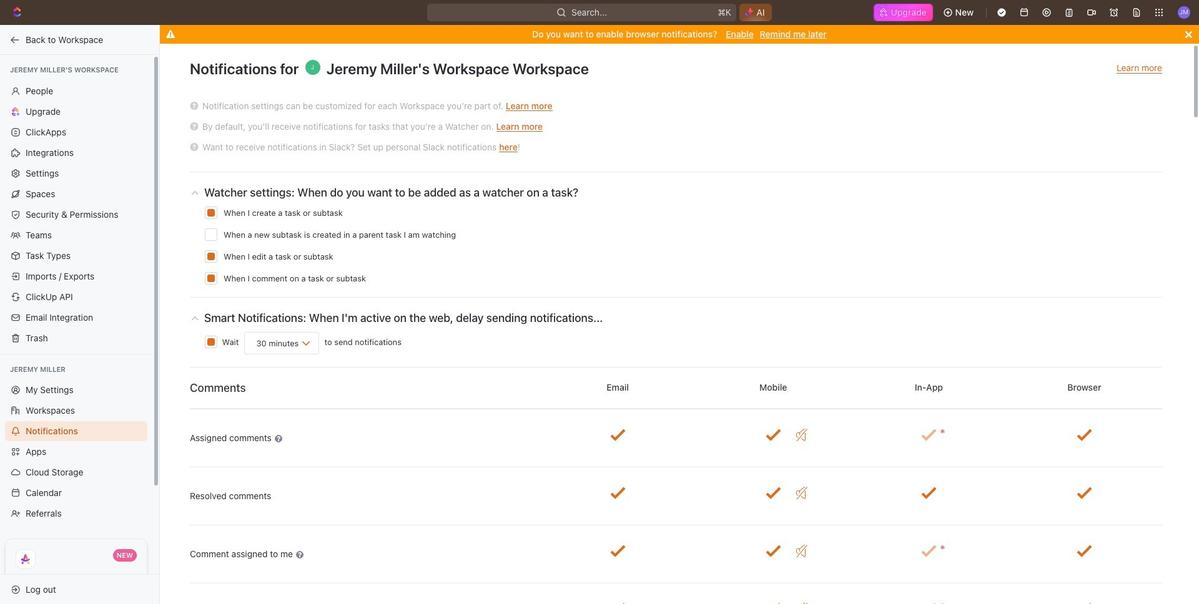 Task type: locate. For each thing, give the bounding box(es) containing it.
1 vertical spatial off image
[[796, 545, 808, 558]]

0 vertical spatial off image
[[796, 487, 808, 500]]

off image
[[796, 487, 808, 500], [796, 545, 808, 558]]

off image
[[796, 429, 808, 442]]



Task type: vqa. For each thing, say whether or not it's contained in the screenshot.
the Update existing Template 'button'
no



Task type: describe. For each thing, give the bounding box(es) containing it.
2 off image from the top
[[796, 545, 808, 558]]

1 off image from the top
[[796, 487, 808, 500]]



